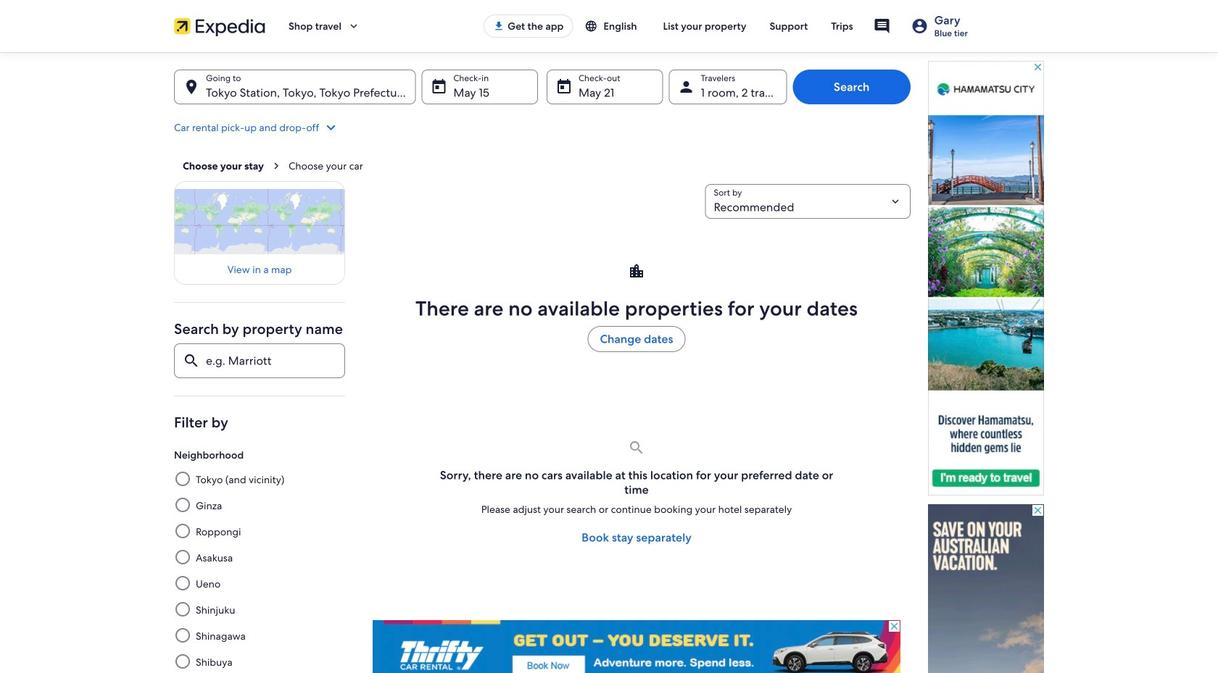 Task type: locate. For each thing, give the bounding box(es) containing it.
small image
[[585, 20, 598, 33]]

download the app button image
[[493, 20, 505, 32]]

static map image image
[[174, 181, 345, 255]]



Task type: vqa. For each thing, say whether or not it's contained in the screenshot.
application
no



Task type: describe. For each thing, give the bounding box(es) containing it.
loyalty lowtier image
[[911, 17, 928, 35]]

expedia logo image
[[174, 16, 265, 36]]

step 1 of 3. choose your stay. current page, choose your stay element
[[183, 160, 289, 173]]

trailing image
[[347, 20, 360, 33]]

communication center icon image
[[873, 17, 891, 35]]



